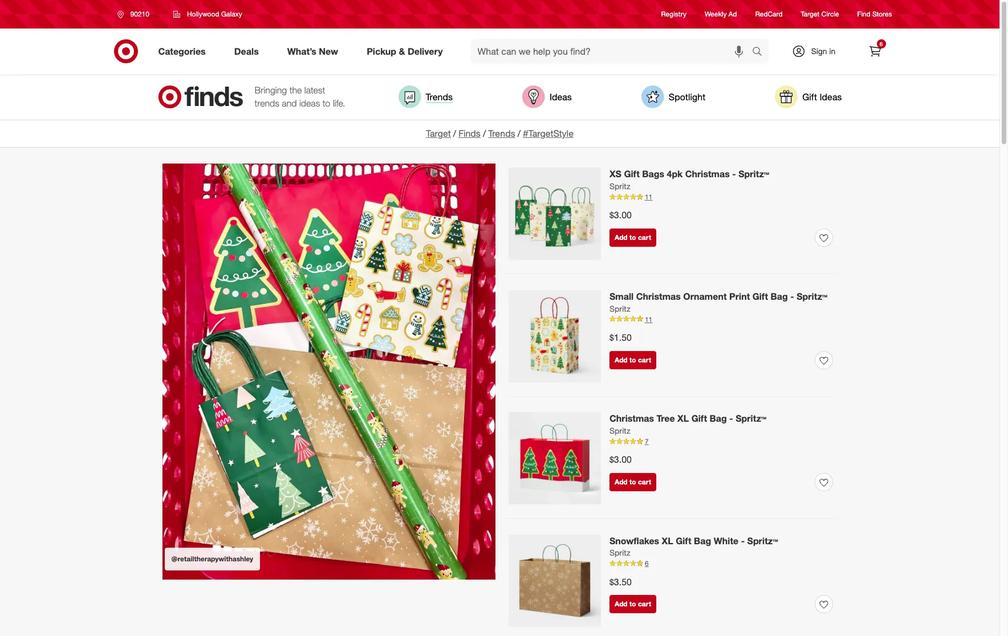 Task type: describe. For each thing, give the bounding box(es) containing it.
add to cart button for christmas
[[610, 474, 657, 492]]

trends
[[255, 98, 280, 109]]

spritz link for xs
[[610, 181, 631, 192]]

cart for gift
[[639, 234, 652, 242]]

cart for tree
[[639, 478, 652, 487]]

target circle
[[802, 10, 840, 19]]

redcard
[[756, 10, 783, 19]]

0 horizontal spatial trends link
[[399, 86, 453, 108]]

ornament
[[684, 291, 727, 302]]

xl inside "christmas tree xl gift bag - spritz™ spritz"
[[678, 413, 690, 425]]

spritz for snowflakes
[[610, 549, 631, 558]]

0 horizontal spatial 6
[[645, 560, 649, 569]]

gift inside "christmas tree xl gift bag - spritz™ spritz"
[[692, 413, 708, 425]]

snowflakes xl gift bag white - spritz™ spritz
[[610, 536, 779, 558]]

spritz for christmas
[[610, 426, 631, 436]]

gift ideas
[[803, 91, 843, 102]]

pickup & delivery link
[[357, 39, 457, 64]]

xs gift bags 4pk christmas - spritz™ link
[[610, 168, 770, 181]]

registry link
[[662, 9, 687, 19]]

registry
[[662, 10, 687, 19]]

christmas inside "christmas tree xl gift bag - spritz™ spritz"
[[610, 413, 655, 425]]

add to cart button for small
[[610, 351, 657, 370]]

90210 button
[[110, 4, 161, 25]]

trends inside 'link'
[[426, 91, 453, 102]]

$3.00 for xs
[[610, 210, 632, 221]]

add for small
[[615, 356, 628, 364]]

to for christmas
[[630, 478, 637, 487]]

1 horizontal spatial trends
[[489, 128, 516, 139]]

search
[[747, 47, 775, 58]]

target finds image
[[158, 86, 243, 108]]

11 link for gift
[[610, 315, 834, 325]]

finds link
[[459, 128, 481, 139]]

galaxy
[[221, 10, 242, 18]]

tree
[[657, 413, 676, 425]]

spritz™ for snowflakes xl gift bag white - spritz™
[[748, 536, 779, 547]]

cart for christmas
[[639, 356, 652, 364]]

christmas tree xl gift bag - spritz™ link
[[610, 413, 767, 426]]

ideas link
[[523, 86, 572, 108]]

$1.50
[[610, 332, 632, 343]]

0 horizontal spatial 6 link
[[610, 560, 834, 570]]

latest
[[305, 85, 325, 96]]

xl inside snowflakes xl gift bag white - spritz™ spritz
[[662, 536, 674, 547]]

sign in link
[[783, 39, 854, 64]]

2 / from the left
[[483, 128, 486, 139]]

spotlight link
[[642, 86, 706, 108]]

1 / from the left
[[454, 128, 457, 139]]

to for snowflakes
[[630, 601, 637, 609]]

spritz™ inside 'small christmas ornament print gift bag - spritz™ spritz'
[[797, 291, 828, 302]]

cart for xl
[[639, 601, 652, 609]]

$3.50
[[610, 577, 632, 588]]

0 vertical spatial 6 link
[[863, 39, 888, 64]]

add to cart for christmas
[[615, 478, 652, 487]]

small christmas ornament print gift bag - spritz™ spritz
[[610, 291, 828, 314]]

stores
[[873, 10, 893, 19]]

$3.00 for christmas
[[610, 454, 632, 466]]

what's
[[287, 45, 317, 57]]

snowflakes xl gift bag white - spritz™ link
[[610, 535, 779, 548]]

find
[[858, 10, 871, 19]]

gift inside snowflakes xl gift bag white - spritz™ spritz
[[676, 536, 692, 547]]

weekly
[[705, 10, 727, 19]]

what's new
[[287, 45, 339, 57]]

&
[[399, 45, 405, 57]]

bag inside 'small christmas ornament print gift bag - spritz™ spritz'
[[771, 291, 789, 302]]

bag inside snowflakes xl gift bag white - spritz™ spritz
[[695, 536, 712, 547]]

gift inside the xs gift bags 4pk christmas - spritz™ spritz
[[625, 169, 640, 180]]

2 ideas from the left
[[820, 91, 843, 102]]

delivery
[[408, 45, 443, 57]]

to for small
[[630, 356, 637, 364]]

What can we help you find? suggestions appear below search field
[[471, 39, 755, 64]]

gift inside gift ideas link
[[803, 91, 818, 102]]

categories link
[[149, 39, 220, 64]]

categories
[[158, 45, 206, 57]]

spritz link for snowflakes
[[610, 548, 631, 560]]

target circle link
[[802, 9, 840, 19]]

bringing the latest trends and ideas to life.
[[255, 85, 345, 109]]

- for christmas tree xl gift bag - spritz™
[[730, 413, 734, 425]]

11 link for christmas
[[610, 192, 834, 202]]

new
[[319, 45, 339, 57]]

target for target circle
[[802, 10, 820, 19]]

add for xs
[[615, 234, 628, 242]]

spritz inside 'small christmas ornament print gift bag - spritz™ spritz'
[[610, 304, 631, 314]]

to for xs
[[630, 234, 637, 242]]

sign
[[812, 46, 828, 56]]

white
[[714, 536, 739, 547]]

deals
[[234, 45, 259, 57]]

print
[[730, 291, 751, 302]]

bringing
[[255, 85, 287, 96]]

pickup
[[367, 45, 397, 57]]

in
[[830, 46, 836, 56]]

find stores link
[[858, 9, 893, 19]]



Task type: vqa. For each thing, say whether or not it's contained in the screenshot.
the $6.00 reg $10.00 Sale
no



Task type: locate. For each thing, give the bounding box(es) containing it.
11
[[645, 193, 653, 202], [645, 315, 653, 324]]

0 horizontal spatial ideas
[[550, 91, 572, 102]]

bag right print
[[771, 291, 789, 302]]

christmas inside 'small christmas ornament print gift bag - spritz™ spritz'
[[637, 291, 681, 302]]

the
[[290, 85, 302, 96]]

gift
[[803, 91, 818, 102], [625, 169, 640, 180], [753, 291, 769, 302], [692, 413, 708, 425], [676, 536, 692, 547]]

1 horizontal spatial 6
[[880, 41, 884, 47]]

1 horizontal spatial /
[[483, 128, 486, 139]]

trends link right finds
[[489, 128, 516, 139]]

ideas
[[300, 98, 320, 109]]

spritz™ inside the xs gift bags 4pk christmas - spritz™ spritz
[[739, 169, 770, 180]]

small christmas ornament print gift bag - spritz™ link
[[610, 290, 828, 303]]

0 vertical spatial 11
[[645, 193, 653, 202]]

spritz link
[[610, 181, 631, 192], [610, 303, 631, 315], [610, 426, 631, 437], [610, 548, 631, 560]]

1 add from the top
[[615, 234, 628, 242]]

7 link
[[610, 437, 834, 447]]

0 vertical spatial trends
[[426, 91, 453, 102]]

4pk
[[667, 169, 683, 180]]

1 vertical spatial target
[[426, 128, 451, 139]]

2 add to cart button from the top
[[610, 351, 657, 370]]

what's new link
[[278, 39, 353, 64]]

spritz™ for christmas tree xl gift bag - spritz™
[[736, 413, 767, 425]]

gift right print
[[753, 291, 769, 302]]

3 spritz link from the top
[[610, 426, 631, 437]]

add to cart for snowflakes
[[615, 601, 652, 609]]

6 link
[[863, 39, 888, 64], [610, 560, 834, 570]]

2 $3.00 from the top
[[610, 454, 632, 466]]

3 add to cart from the top
[[615, 478, 652, 487]]

trends link
[[399, 86, 453, 108], [489, 128, 516, 139]]

bag
[[771, 291, 789, 302], [710, 413, 728, 425], [695, 536, 712, 547]]

ideas
[[550, 91, 572, 102], [820, 91, 843, 102]]

/ left finds link
[[454, 128, 457, 139]]

target left finds
[[426, 128, 451, 139]]

target link
[[426, 128, 451, 139]]

spritz inside snowflakes xl gift bag white - spritz™ spritz
[[610, 549, 631, 558]]

- inside the xs gift bags 4pk christmas - spritz™ spritz
[[733, 169, 737, 180]]

xl right 'snowflakes'
[[662, 536, 674, 547]]

find stores
[[858, 10, 893, 19]]

- for xs gift bags 4pk christmas - spritz™
[[733, 169, 737, 180]]

/ left #targetstyle link
[[518, 128, 521, 139]]

6 link down "find stores" link
[[863, 39, 888, 64]]

spritz link for christmas
[[610, 426, 631, 437]]

#targetstyle link
[[523, 128, 574, 139]]

1 add to cart button from the top
[[610, 229, 657, 247]]

2 add to cart from the top
[[615, 356, 652, 364]]

1 vertical spatial trends link
[[489, 128, 516, 139]]

target for target / finds / trends / #targetstyle
[[426, 128, 451, 139]]

3 spritz from the top
[[610, 426, 631, 436]]

11 link down 'small christmas ornament print gift bag - spritz™ spritz' on the right of page
[[610, 315, 834, 325]]

- inside snowflakes xl gift bag white - spritz™ spritz
[[742, 536, 745, 547]]

11 for christmas
[[645, 315, 653, 324]]

christmas up 7
[[610, 413, 655, 425]]

90210
[[130, 10, 149, 18]]

search button
[[747, 39, 775, 66]]

gift ideas link
[[776, 86, 843, 108]]

3 / from the left
[[518, 128, 521, 139]]

- inside "christmas tree xl gift bag - spritz™ spritz"
[[730, 413, 734, 425]]

1 ideas from the left
[[550, 91, 572, 102]]

0 horizontal spatial trends
[[426, 91, 453, 102]]

1 horizontal spatial ideas
[[820, 91, 843, 102]]

1 cart from the top
[[639, 234, 652, 242]]

1 horizontal spatial 6 link
[[863, 39, 888, 64]]

2 horizontal spatial /
[[518, 128, 521, 139]]

xs gift bags 4pk christmas - spritz™ image
[[509, 168, 601, 260], [509, 168, 601, 260]]

2 cart from the top
[[639, 356, 652, 364]]

spritz
[[610, 182, 631, 191], [610, 304, 631, 314], [610, 426, 631, 436], [610, 549, 631, 558]]

trends link up target link
[[399, 86, 453, 108]]

2 11 from the top
[[645, 315, 653, 324]]

1 horizontal spatial trends link
[[489, 128, 516, 139]]

0 vertical spatial 11 link
[[610, 192, 834, 202]]

#targetstyle
[[523, 128, 574, 139]]

add to cart button
[[610, 229, 657, 247], [610, 351, 657, 370], [610, 474, 657, 492], [610, 596, 657, 614]]

life.
[[333, 98, 345, 109]]

1 11 link from the top
[[610, 192, 834, 202]]

pickup & delivery
[[367, 45, 443, 57]]

1 11 from the top
[[645, 193, 653, 202]]

6 down 'snowflakes'
[[645, 560, 649, 569]]

gift inside 'small christmas ornament print gift bag - spritz™ spritz'
[[753, 291, 769, 302]]

trends right finds
[[489, 128, 516, 139]]

christmas
[[686, 169, 730, 180], [637, 291, 681, 302], [610, 413, 655, 425]]

hollywood galaxy
[[187, 10, 242, 18]]

hollywood galaxy button
[[166, 4, 250, 25]]

bag inside "christmas tree xl gift bag - spritz™ spritz"
[[710, 413, 728, 425]]

4 spritz from the top
[[610, 549, 631, 558]]

spritz™ inside snowflakes xl gift bag white - spritz™ spritz
[[748, 536, 779, 547]]

snowflakes
[[610, 536, 660, 547]]

2 spritz from the top
[[610, 304, 631, 314]]

1 spritz link from the top
[[610, 181, 631, 192]]

1 vertical spatial trends
[[489, 128, 516, 139]]

1 vertical spatial bag
[[710, 413, 728, 425]]

xs gift bags 4pk christmas - spritz™ spritz
[[610, 169, 770, 191]]

christmas inside the xs gift bags 4pk christmas - spritz™ spritz
[[686, 169, 730, 180]]

add to cart button for xs
[[610, 229, 657, 247]]

spritz inside "christmas tree xl gift bag - spritz™ spritz"
[[610, 426, 631, 436]]

xs
[[610, 169, 622, 180]]

gift left white
[[676, 536, 692, 547]]

0 vertical spatial $3.00
[[610, 210, 632, 221]]

add to cart button for snowflakes
[[610, 596, 657, 614]]

spritz™
[[739, 169, 770, 180], [797, 291, 828, 302], [736, 413, 767, 425], [748, 536, 779, 547]]

4 spritz link from the top
[[610, 548, 631, 560]]

weekly ad
[[705, 10, 738, 19]]

2 vertical spatial bag
[[695, 536, 712, 547]]

xl right tree
[[678, 413, 690, 425]]

4 cart from the top
[[639, 601, 652, 609]]

target / finds / trends / #targetstyle
[[426, 128, 574, 139]]

and
[[282, 98, 297, 109]]

snowflakes xl gift bag white - spritz™ image
[[509, 535, 601, 628], [509, 535, 601, 628]]

1 vertical spatial 6 link
[[610, 560, 834, 570]]

4 add to cart from the top
[[615, 601, 652, 609]]

-
[[733, 169, 737, 180], [791, 291, 795, 302], [730, 413, 734, 425], [742, 536, 745, 547]]

small
[[610, 291, 634, 302]]

4 add to cart button from the top
[[610, 596, 657, 614]]

to
[[323, 98, 331, 109], [630, 234, 637, 242], [630, 356, 637, 364], [630, 478, 637, 487], [630, 601, 637, 609]]

christmas right the small
[[637, 291, 681, 302]]

add for christmas
[[615, 478, 628, 487]]

2 add from the top
[[615, 356, 628, 364]]

add to cart
[[615, 234, 652, 242], [615, 356, 652, 364], [615, 478, 652, 487], [615, 601, 652, 609]]

1 vertical spatial 6
[[645, 560, 649, 569]]

ideas up #targetstyle link
[[550, 91, 572, 102]]

0 vertical spatial xl
[[678, 413, 690, 425]]

1 add to cart from the top
[[615, 234, 652, 242]]

1 spritz from the top
[[610, 182, 631, 191]]

trends up target link
[[426, 91, 453, 102]]

deals link
[[225, 39, 273, 64]]

weekly ad link
[[705, 9, 738, 19]]

2 vertical spatial christmas
[[610, 413, 655, 425]]

bags
[[643, 169, 665, 180]]

sign in
[[812, 46, 836, 56]]

ideas down in on the top
[[820, 91, 843, 102]]

/ right finds link
[[483, 128, 486, 139]]

ad
[[729, 10, 738, 19]]

- inside 'small christmas ornament print gift bag - spritz™ spritz'
[[791, 291, 795, 302]]

11 link down the xs gift bags 4pk christmas - spritz™ spritz at the top right of the page
[[610, 192, 834, 202]]

1 vertical spatial xl
[[662, 536, 674, 547]]

gift up 7 link at right bottom
[[692, 413, 708, 425]]

add to cart for xs
[[615, 234, 652, 242]]

user image by @retailtherapywithashley image
[[162, 164, 496, 580]]

to inside bringing the latest trends and ideas to life.
[[323, 98, 331, 109]]

1 vertical spatial 11
[[645, 315, 653, 324]]

11 for gift
[[645, 193, 653, 202]]

1 vertical spatial $3.00
[[610, 454, 632, 466]]

1 $3.00 from the top
[[610, 210, 632, 221]]

0 vertical spatial target
[[802, 10, 820, 19]]

1 horizontal spatial xl
[[678, 413, 690, 425]]

christmas right 4pk
[[686, 169, 730, 180]]

6 link down white
[[610, 560, 834, 570]]

xl
[[678, 413, 690, 425], [662, 536, 674, 547]]

0 vertical spatial bag
[[771, 291, 789, 302]]

bag left white
[[695, 536, 712, 547]]

0 horizontal spatial xl
[[662, 536, 674, 547]]

spritz link for small
[[610, 303, 631, 315]]

circle
[[822, 10, 840, 19]]

- for snowflakes xl gift bag white - spritz™
[[742, 536, 745, 547]]

add for snowflakes
[[615, 601, 628, 609]]

add
[[615, 234, 628, 242], [615, 356, 628, 364], [615, 478, 628, 487], [615, 601, 628, 609]]

1 horizontal spatial target
[[802, 10, 820, 19]]

1 vertical spatial 11 link
[[610, 315, 834, 325]]

7
[[645, 438, 649, 446]]

spritz™ inside "christmas tree xl gift bag - spritz™ spritz"
[[736, 413, 767, 425]]

0 vertical spatial christmas
[[686, 169, 730, 180]]

@retailtherapywithashley
[[171, 555, 254, 564]]

0 vertical spatial 6
[[880, 41, 884, 47]]

bag up 7 link at right bottom
[[710, 413, 728, 425]]

0 horizontal spatial /
[[454, 128, 457, 139]]

spritz inside the xs gift bags 4pk christmas - spritz™ spritz
[[610, 182, 631, 191]]

redcard link
[[756, 9, 783, 19]]

spritz for xs
[[610, 182, 631, 191]]

gift right xs
[[625, 169, 640, 180]]

target left circle
[[802, 10, 820, 19]]

add to cart for small
[[615, 356, 652, 364]]

1 vertical spatial christmas
[[637, 291, 681, 302]]

$3.00
[[610, 210, 632, 221], [610, 454, 632, 466]]

christmas tree xl gift bag - spritz™ spritz
[[610, 413, 767, 436]]

4 add from the top
[[615, 601, 628, 609]]

spotlight
[[669, 91, 706, 102]]

0 vertical spatial trends link
[[399, 86, 453, 108]]

/
[[454, 128, 457, 139], [483, 128, 486, 139], [518, 128, 521, 139]]

3 cart from the top
[[639, 478, 652, 487]]

christmas tree xl gift bag - spritz™ image
[[509, 413, 601, 505], [509, 413, 601, 505]]

small christmas ornament print gift bag - spritz™ image
[[509, 290, 601, 383], [509, 290, 601, 383]]

3 add to cart button from the top
[[610, 474, 657, 492]]

finds
[[459, 128, 481, 139]]

2 11 link from the top
[[610, 315, 834, 325]]

3 add from the top
[[615, 478, 628, 487]]

hollywood
[[187, 10, 220, 18]]

6 down stores
[[880, 41, 884, 47]]

0 horizontal spatial target
[[426, 128, 451, 139]]

cart
[[639, 234, 652, 242], [639, 356, 652, 364], [639, 478, 652, 487], [639, 601, 652, 609]]

2 spritz link from the top
[[610, 303, 631, 315]]

gift down sign in link
[[803, 91, 818, 102]]

6
[[880, 41, 884, 47], [645, 560, 649, 569]]

trends
[[426, 91, 453, 102], [489, 128, 516, 139]]

spritz™ for xs gift bags 4pk christmas - spritz™
[[739, 169, 770, 180]]



